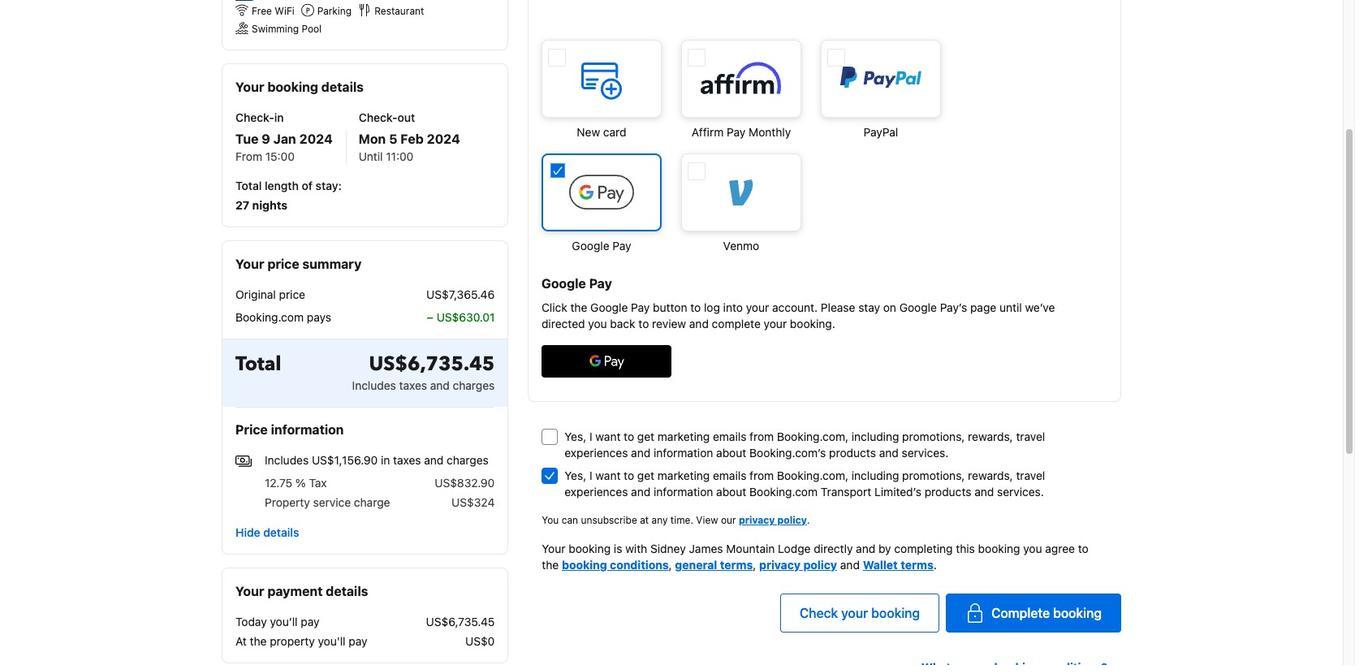 Task type: vqa. For each thing, say whether or not it's contained in the screenshot.
Yes, I consent to receiving marketing emails from Booking.com about transportation deals from Booking Transport Limited.
no



Task type: describe. For each thing, give the bounding box(es) containing it.
completing
[[894, 542, 953, 555]]

of
[[302, 179, 313, 192]]

2 , from the left
[[753, 558, 756, 572]]

you'll
[[270, 615, 298, 629]]

general terms link
[[675, 558, 753, 572]]

0 vertical spatial privacy
[[739, 514, 775, 526]]

pool
[[302, 23, 322, 35]]

your for your booking details
[[235, 80, 264, 94]]

i for yes, i want to get marketing emails from booking.com, including promotions, rewards, travel experiences and information about booking.com transport limited's products and services.
[[589, 469, 592, 482]]

you can unsubscribe at any time. view our privacy policy .
[[542, 514, 810, 526]]

yes, i want to get marketing emails from booking.com, including promotions, rewards, travel experiences and information about booking.com transport limited's products and services.
[[565, 469, 1045, 499]]

1 vertical spatial privacy policy link
[[759, 558, 837, 572]]

2024 for tue 9 jan 2024
[[299, 132, 333, 146]]

wallet
[[863, 558, 898, 572]]

sidney
[[650, 542, 686, 555]]

including for limited's
[[852, 469, 899, 482]]

hide details
[[235, 526, 299, 539]]

in inside check-in tue 9 jan 2024 from 15:00
[[274, 110, 284, 124]]

from
[[235, 149, 262, 163]]

your
[[841, 606, 868, 620]]

1 terms from the left
[[720, 558, 753, 572]]

0 vertical spatial charges
[[453, 378, 495, 392]]

can
[[562, 514, 578, 526]]

you
[[542, 514, 559, 526]]

the inside your booking is with sidney james mountain lodge directly and by completing this booking you agree to the
[[542, 558, 559, 572]]

with
[[625, 542, 647, 555]]

wallet terms link
[[863, 558, 934, 572]]

directly
[[814, 542, 853, 555]]

today you'll pay
[[235, 615, 320, 629]]

booking.com inside yes, i want to get marketing emails from booking.com, including promotions, rewards, travel experiences and information about booking.com transport limited's products and services.
[[749, 485, 818, 499]]

charge
[[354, 495, 390, 509]]

free wifi
[[252, 5, 295, 17]]

2 terms from the left
[[901, 558, 934, 572]]

including for and
[[852, 430, 899, 443]]

until
[[359, 149, 383, 163]]

services. inside the 'yes, i want to get marketing emails from booking.com, including promotions, rewards, travel experiences and information about booking.com's products and services.'
[[902, 446, 949, 460]]

marketing for booking.com's
[[658, 430, 710, 443]]

pays
[[307, 310, 331, 324]]

emails for booking.com
[[713, 469, 747, 482]]

about for booking.com's
[[716, 446, 746, 460]]

us$7,365.46
[[426, 287, 495, 301]]

view
[[696, 514, 718, 526]]

want for yes, i want to get marketing emails from booking.com, including promotions, rewards, travel experiences and information about booking.com transport limited's products and services.
[[595, 469, 621, 482]]

1 , from the left
[[669, 558, 672, 572]]

15:00
[[265, 149, 295, 163]]

from for booking.com
[[750, 469, 774, 482]]

swimming
[[252, 23, 299, 35]]

emails for booking.com's
[[713, 430, 747, 443]]

complete
[[992, 606, 1050, 620]]

check your booking
[[800, 606, 920, 620]]

stay:
[[316, 179, 342, 192]]

this
[[956, 542, 975, 555]]

summary
[[302, 257, 362, 271]]

james
[[689, 542, 723, 555]]

services. inside yes, i want to get marketing emails from booking.com, including promotions, rewards, travel experiences and information about booking.com transport limited's products and services.
[[997, 485, 1044, 499]]

total for total
[[235, 351, 281, 378]]

details inside button
[[263, 526, 299, 539]]

property
[[265, 495, 310, 509]]

i for yes, i want to get marketing emails from booking.com, including promotions, rewards, travel experiences and information about booking.com's products and services.
[[589, 430, 592, 443]]

travel for yes, i want to get marketing emails from booking.com, including promotions, rewards, travel experiences and information about booking.com transport limited's products and services.
[[1016, 469, 1045, 482]]

total length of stay: 27 nights
[[235, 179, 342, 212]]

booking right complete
[[1053, 606, 1102, 620]]

free
[[252, 5, 272, 17]]

transport
[[821, 485, 871, 499]]

details for payment
[[326, 584, 368, 599]]

price
[[235, 422, 268, 437]]

you
[[1023, 542, 1042, 555]]

out
[[397, 110, 415, 124]]

1 vertical spatial charges
[[447, 453, 489, 467]]

nights
[[252, 198, 287, 212]]

booking conditions , general terms , privacy policy and wallet terms .
[[562, 558, 937, 572]]

products inside yes, i want to get marketing emails from booking.com, including promotions, rewards, travel experiences and information about booking.com transport limited's products and services.
[[925, 485, 972, 499]]

− us$630.01
[[427, 310, 495, 324]]

any
[[652, 514, 668, 526]]

12.75 % tax
[[265, 476, 327, 490]]

your for your booking is with sidney james mountain lodge directly and by completing this booking you agree to the
[[542, 542, 566, 555]]

experiences for yes, i want to get marketing emails from booking.com, including promotions, rewards, travel experiences and information about booking.com's products and services.
[[565, 446, 628, 460]]

tue
[[235, 132, 259, 146]]

your payment details
[[235, 584, 368, 599]]

1 vertical spatial .
[[934, 558, 937, 572]]

5
[[389, 132, 397, 146]]

to for yes, i want to get marketing emails from booking.com, including promotions, rewards, travel experiences and information about booking.com's products and services.
[[624, 430, 634, 443]]

get for yes, i want to get marketing emails from booking.com, including promotions, rewards, travel experiences and information about booking.com transport limited's products and services.
[[637, 469, 655, 482]]

price information
[[235, 422, 344, 437]]

0 vertical spatial pay
[[301, 615, 320, 629]]

booking.com pays
[[235, 310, 331, 324]]

swimming pool
[[252, 23, 322, 35]]

check-in tue 9 jan 2024 from 15:00
[[235, 110, 333, 163]]

mountain
[[726, 542, 775, 555]]

%
[[296, 476, 306, 490]]

promotions, for services.
[[902, 430, 965, 443]]

tax
[[309, 476, 327, 490]]

includes taxes and charges
[[352, 378, 495, 392]]

lodge
[[778, 542, 811, 555]]

booking conditions link
[[562, 558, 669, 572]]

check- for mon
[[359, 110, 398, 124]]

your booking is with sidney james mountain lodge directly and by completing this booking you agree to the
[[542, 542, 1089, 572]]

about for booking.com
[[716, 485, 746, 499]]

property service charge
[[265, 495, 390, 509]]

0 vertical spatial .
[[807, 514, 810, 526]]

by
[[879, 542, 891, 555]]

price for your
[[267, 257, 299, 271]]

our
[[721, 514, 736, 526]]

promotions, for products
[[902, 469, 965, 482]]

information for yes, i want to get marketing emails from booking.com, including promotions, rewards, travel experiences and information about booking.com's products and services.
[[654, 446, 713, 460]]

conditions
[[610, 558, 669, 572]]



Task type: locate. For each thing, give the bounding box(es) containing it.
details down property
[[263, 526, 299, 539]]

includes for includes taxes and charges
[[352, 378, 396, 392]]

services. up you
[[997, 485, 1044, 499]]

payment
[[267, 584, 323, 599]]

1 vertical spatial the
[[250, 634, 267, 648]]

0 vertical spatial policy
[[778, 514, 807, 526]]

1 horizontal spatial .
[[934, 558, 937, 572]]

0 vertical spatial information
[[271, 422, 344, 437]]

1 vertical spatial includes
[[265, 453, 309, 467]]

us$832.90
[[435, 476, 495, 490]]

0 vertical spatial including
[[852, 430, 899, 443]]

1 promotions, from the top
[[902, 430, 965, 443]]

emails
[[713, 430, 747, 443], [713, 469, 747, 482]]

products right "limited's"
[[925, 485, 972, 499]]

including inside yes, i want to get marketing emails from booking.com, including promotions, rewards, travel experiences and information about booking.com transport limited's products and services.
[[852, 469, 899, 482]]

1 about from the top
[[716, 446, 746, 460]]

booking left you
[[978, 542, 1020, 555]]

2024 right jan
[[299, 132, 333, 146]]

booking
[[267, 80, 318, 94], [569, 542, 611, 555], [978, 542, 1020, 555], [562, 558, 607, 572], [871, 606, 920, 620], [1053, 606, 1102, 620]]

to inside the 'yes, i want to get marketing emails from booking.com, including promotions, rewards, travel experiences and information about booking.com's products and services.'
[[624, 430, 634, 443]]

0 horizontal spatial includes
[[265, 453, 309, 467]]

travel for yes, i want to get marketing emails from booking.com, including promotions, rewards, travel experiences and information about booking.com's products and services.
[[1016, 430, 1045, 443]]

1 want from the top
[[595, 430, 621, 443]]

price for original
[[279, 287, 305, 301]]

in right us$1,156.90
[[381, 453, 390, 467]]

booking down can
[[562, 558, 607, 572]]

your for your payment details
[[235, 584, 264, 599]]

1 vertical spatial want
[[595, 469, 621, 482]]

us$1,156.90
[[312, 453, 378, 467]]

2 check- from the left
[[359, 110, 398, 124]]

to inside your booking is with sidney james mountain lodge directly and by completing this booking you agree to the
[[1078, 542, 1089, 555]]

in up jan
[[274, 110, 284, 124]]

0 vertical spatial includes
[[352, 378, 396, 392]]

1 vertical spatial booking.com,
[[777, 469, 849, 482]]

0 horizontal spatial check-
[[235, 110, 274, 124]]

, down the mountain
[[753, 558, 756, 572]]

restaurant
[[374, 5, 424, 17]]

0 vertical spatial yes,
[[565, 430, 586, 443]]

from for booking.com's
[[750, 430, 774, 443]]

privacy right our
[[739, 514, 775, 526]]

1 vertical spatial rewards,
[[968, 469, 1013, 482]]

service
[[313, 495, 351, 509]]

0 vertical spatial price
[[267, 257, 299, 271]]

1 vertical spatial promotions,
[[902, 469, 965, 482]]

products inside the 'yes, i want to get marketing emails from booking.com, including promotions, rewards, travel experiences and information about booking.com's products and services.'
[[829, 446, 876, 460]]

1 vertical spatial services.
[[997, 485, 1044, 499]]

your down you
[[542, 542, 566, 555]]

rewards, for services.
[[968, 430, 1013, 443]]

1 2024 from the left
[[299, 132, 333, 146]]

2 want from the top
[[595, 469, 621, 482]]

from inside the 'yes, i want to get marketing emails from booking.com, including promotions, rewards, travel experiences and information about booking.com's products and services.'
[[750, 430, 774, 443]]

hide details button
[[229, 518, 306, 548]]

booking.com down booking.com's on the right bottom of page
[[749, 485, 818, 499]]

2024 right feb
[[427, 132, 460, 146]]

1 experiences from the top
[[565, 446, 628, 460]]

get inside yes, i want to get marketing emails from booking.com, including promotions, rewards, travel experiences and information about booking.com transport limited's products and services.
[[637, 469, 655, 482]]

check-
[[235, 110, 274, 124], [359, 110, 398, 124]]

2 vertical spatial details
[[326, 584, 368, 599]]

0 vertical spatial promotions,
[[902, 430, 965, 443]]

yes, i want to get marketing emails from booking.com, including promotions, rewards, travel experiences and information about booking.com's products and services.
[[565, 430, 1045, 460]]

1 travel from the top
[[1016, 430, 1045, 443]]

want
[[595, 430, 621, 443], [595, 469, 621, 482]]

1 vertical spatial experiences
[[565, 485, 628, 499]]

from up booking.com's on the right bottom of page
[[750, 430, 774, 443]]

pay right you'll
[[349, 634, 367, 648]]

booking.com's
[[749, 446, 826, 460]]

hide
[[235, 526, 260, 539]]

0 horizontal spatial ,
[[669, 558, 672, 572]]

1 i from the top
[[589, 430, 592, 443]]

9
[[262, 132, 270, 146]]

includes for includes us$1,156.90 in taxes and charges
[[265, 453, 309, 467]]

27
[[235, 198, 249, 212]]

us$0
[[465, 634, 495, 648]]

information for yes, i want to get marketing emails from booking.com, including promotions, rewards, travel experiences and information about booking.com transport limited's products and services.
[[654, 485, 713, 499]]

complete booking button
[[946, 594, 1121, 633]]

check-out mon 5 feb 2024 until 11:00
[[359, 110, 460, 163]]

terms down completing
[[901, 558, 934, 572]]

0 vertical spatial rewards,
[[968, 430, 1013, 443]]

complete booking
[[992, 606, 1102, 620]]

about
[[716, 446, 746, 460], [716, 485, 746, 499]]

check
[[800, 606, 838, 620]]

experiences inside yes, i want to get marketing emails from booking.com, including promotions, rewards, travel experiences and information about booking.com transport limited's products and services.
[[565, 485, 628, 499]]

0 horizontal spatial .
[[807, 514, 810, 526]]

0 vertical spatial from
[[750, 430, 774, 443]]

and
[[430, 378, 450, 392], [631, 446, 651, 460], [879, 446, 899, 460], [424, 453, 444, 467], [631, 485, 651, 499], [975, 485, 994, 499], [856, 542, 876, 555], [840, 558, 860, 572]]

2 get from the top
[[637, 469, 655, 482]]

1 vertical spatial travel
[[1016, 469, 1045, 482]]

general
[[675, 558, 717, 572]]

1 vertical spatial from
[[750, 469, 774, 482]]

yes, inside yes, i want to get marketing emails from booking.com, including promotions, rewards, travel experiences and information about booking.com transport limited's products and services.
[[565, 469, 586, 482]]

2024 for mon 5 feb 2024
[[427, 132, 460, 146]]

booking.com, inside the 'yes, i want to get marketing emails from booking.com, including promotions, rewards, travel experiences and information about booking.com's products and services.'
[[777, 430, 849, 443]]

taxes
[[399, 378, 427, 392], [393, 453, 421, 467]]

0 horizontal spatial 2024
[[299, 132, 333, 146]]

experiences inside the 'yes, i want to get marketing emails from booking.com, including promotions, rewards, travel experiences and information about booking.com's products and services.'
[[565, 446, 628, 460]]

at
[[235, 634, 247, 648]]

policy down the directly
[[803, 558, 837, 572]]

2 vertical spatial information
[[654, 485, 713, 499]]

pay
[[301, 615, 320, 629], [349, 634, 367, 648]]

booking.com, up booking.com's on the right bottom of page
[[777, 430, 849, 443]]

booking.com, for booking.com's
[[777, 430, 849, 443]]

1 vertical spatial marketing
[[658, 469, 710, 482]]

0 vertical spatial travel
[[1016, 430, 1045, 443]]

want inside the 'yes, i want to get marketing emails from booking.com, including promotions, rewards, travel experiences and information about booking.com's products and services.'
[[595, 430, 621, 443]]

1 horizontal spatial check-
[[359, 110, 398, 124]]

promotions, inside the 'yes, i want to get marketing emails from booking.com, including promotions, rewards, travel experiences and information about booking.com's products and services.'
[[902, 430, 965, 443]]

1 horizontal spatial products
[[925, 485, 972, 499]]

including inside the 'yes, i want to get marketing emails from booking.com, including promotions, rewards, travel experiences and information about booking.com's products and services.'
[[852, 430, 899, 443]]

0 vertical spatial booking.com,
[[777, 430, 849, 443]]

price up booking.com pays
[[279, 287, 305, 301]]

us$6,735.45 up includes taxes and charges
[[369, 351, 495, 378]]

1 marketing from the top
[[658, 430, 710, 443]]

at
[[640, 514, 649, 526]]

0 vertical spatial in
[[274, 110, 284, 124]]

products up the transport
[[829, 446, 876, 460]]

emails inside the 'yes, i want to get marketing emails from booking.com, including promotions, rewards, travel experiences and information about booking.com's products and services.'
[[713, 430, 747, 443]]

2024 inside the check-out mon 5 feb 2024 until 11:00
[[427, 132, 460, 146]]

0 horizontal spatial terms
[[720, 558, 753, 572]]

us$6,735.45 for total
[[369, 351, 495, 378]]

total inside total length of stay: 27 nights
[[235, 179, 262, 192]]

about left booking.com's on the right bottom of page
[[716, 446, 746, 460]]

get inside the 'yes, i want to get marketing emails from booking.com, including promotions, rewards, travel experiences and information about booking.com's products and services.'
[[637, 430, 655, 443]]

to for yes, i want to get marketing emails from booking.com, including promotions, rewards, travel experiences and information about booking.com transport limited's products and services.
[[624, 469, 634, 482]]

total up the 27
[[235, 179, 262, 192]]

0 vertical spatial get
[[637, 430, 655, 443]]

marketing for booking.com
[[658, 469, 710, 482]]

1 vertical spatial about
[[716, 485, 746, 499]]

including
[[852, 430, 899, 443], [852, 469, 899, 482]]

from down booking.com's on the right bottom of page
[[750, 469, 774, 482]]

1 get from the top
[[637, 430, 655, 443]]

. up lodge
[[807, 514, 810, 526]]

booking.com
[[235, 310, 304, 324], [749, 485, 818, 499]]

0 vertical spatial the
[[542, 558, 559, 572]]

check- inside check-in tue 9 jan 2024 from 15:00
[[235, 110, 274, 124]]

1 vertical spatial get
[[637, 469, 655, 482]]

1 vertical spatial including
[[852, 469, 899, 482]]

1 vertical spatial in
[[381, 453, 390, 467]]

includes us$1,156.90 in taxes and charges
[[265, 453, 489, 467]]

1 horizontal spatial pay
[[349, 634, 367, 648]]

from inside yes, i want to get marketing emails from booking.com, including promotions, rewards, travel experiences and information about booking.com transport limited's products and services.
[[750, 469, 774, 482]]

check- for tue
[[235, 110, 274, 124]]

privacy policy link down lodge
[[759, 558, 837, 572]]

1 horizontal spatial booking.com
[[749, 485, 818, 499]]

1 horizontal spatial 2024
[[427, 132, 460, 146]]

,
[[669, 558, 672, 572], [753, 558, 756, 572]]

wifi
[[275, 5, 295, 17]]

0 vertical spatial taxes
[[399, 378, 427, 392]]

1 horizontal spatial ,
[[753, 558, 756, 572]]

1 vertical spatial emails
[[713, 469, 747, 482]]

includes up includes us$1,156.90 in taxes and charges
[[352, 378, 396, 392]]

your up original
[[235, 257, 264, 271]]

privacy policy link up lodge
[[739, 514, 807, 526]]

0 vertical spatial total
[[235, 179, 262, 192]]

1 total from the top
[[235, 179, 262, 192]]

2 i from the top
[[589, 469, 592, 482]]

1 vertical spatial privacy
[[759, 558, 801, 572]]

1 vertical spatial total
[[235, 351, 281, 378]]

your booking details
[[235, 80, 364, 94]]

11:00
[[386, 149, 414, 163]]

2 total from the top
[[235, 351, 281, 378]]

0 vertical spatial experiences
[[565, 446, 628, 460]]

the right at
[[250, 634, 267, 648]]

marketing inside yes, i want to get marketing emails from booking.com, including promotions, rewards, travel experiences and information about booking.com transport limited's products and services.
[[658, 469, 710, 482]]

experiences for yes, i want to get marketing emails from booking.com, including promotions, rewards, travel experiences and information about booking.com transport limited's products and services.
[[565, 485, 628, 499]]

1 vertical spatial price
[[279, 287, 305, 301]]

check- up tue
[[235, 110, 274, 124]]

about up our
[[716, 485, 746, 499]]

policy up lodge
[[778, 514, 807, 526]]

0 vertical spatial booking.com
[[235, 310, 304, 324]]

2024 inside check-in tue 9 jan 2024 from 15:00
[[299, 132, 333, 146]]

1 yes, from the top
[[565, 430, 586, 443]]

booking up check-in tue 9 jan 2024 from 15:00
[[267, 80, 318, 94]]

details right payment
[[326, 584, 368, 599]]

information inside the 'yes, i want to get marketing emails from booking.com, including promotions, rewards, travel experiences and information about booking.com's products and services.'
[[654, 446, 713, 460]]

charges down − us$630.01
[[453, 378, 495, 392]]

2 marketing from the top
[[658, 469, 710, 482]]

2 yes, from the top
[[565, 469, 586, 482]]

marketing inside the 'yes, i want to get marketing emails from booking.com, including promotions, rewards, travel experiences and information about booking.com's products and services.'
[[658, 430, 710, 443]]

unsubscribe
[[581, 514, 637, 526]]

2 travel from the top
[[1016, 469, 1045, 482]]

0 vertical spatial to
[[624, 430, 634, 443]]

your inside your booking is with sidney james mountain lodge directly and by completing this booking you agree to the
[[542, 542, 566, 555]]

2 from from the top
[[750, 469, 774, 482]]

about inside the 'yes, i want to get marketing emails from booking.com, including promotions, rewards, travel experiences and information about booking.com's products and services.'
[[716, 446, 746, 460]]

1 including from the top
[[852, 430, 899, 443]]

feb
[[400, 132, 424, 146]]

today
[[235, 615, 267, 629]]

booking right your
[[871, 606, 920, 620]]

your for your price summary
[[235, 257, 264, 271]]

promotions,
[[902, 430, 965, 443], [902, 469, 965, 482]]

12.75
[[265, 476, 292, 490]]

to inside yes, i want to get marketing emails from booking.com, including promotions, rewards, travel experiences and information about booking.com transport limited's products and services.
[[624, 469, 634, 482]]

0 vertical spatial want
[[595, 430, 621, 443]]

your up tue
[[235, 80, 264, 94]]

0 horizontal spatial the
[[250, 634, 267, 648]]

privacy down lodge
[[759, 558, 801, 572]]

pay up at the property you'll pay
[[301, 615, 320, 629]]

details for booking
[[321, 80, 364, 94]]

1 horizontal spatial in
[[381, 453, 390, 467]]

2 rewards, from the top
[[968, 469, 1013, 482]]

property
[[270, 634, 315, 648]]

0 horizontal spatial in
[[274, 110, 284, 124]]

price up original price
[[267, 257, 299, 271]]

marketing
[[658, 430, 710, 443], [658, 469, 710, 482]]

about inside yes, i want to get marketing emails from booking.com, including promotions, rewards, travel experiences and information about booking.com transport limited's products and services.
[[716, 485, 746, 499]]

2 vertical spatial to
[[1078, 542, 1089, 555]]

at the property you'll pay
[[235, 634, 367, 648]]

is
[[614, 542, 622, 555]]

limited's
[[875, 485, 922, 499]]

yes, inside the 'yes, i want to get marketing emails from booking.com, including promotions, rewards, travel experiences and information about booking.com's products and services.'
[[565, 430, 586, 443]]

1 vertical spatial details
[[263, 526, 299, 539]]

travel inside yes, i want to get marketing emails from booking.com, including promotions, rewards, travel experiences and information about booking.com transport limited's products and services.
[[1016, 469, 1045, 482]]

promotions, inside yes, i want to get marketing emails from booking.com, including promotions, rewards, travel experiences and information about booking.com transport limited's products and services.
[[902, 469, 965, 482]]

the down you
[[542, 558, 559, 572]]

your up today
[[235, 584, 264, 599]]

1 horizontal spatial the
[[542, 558, 559, 572]]

booking.com, inside yes, i want to get marketing emails from booking.com, including promotions, rewards, travel experiences and information about booking.com transport limited's products and services.
[[777, 469, 849, 482]]

0 vertical spatial us$6,735.45
[[369, 351, 495, 378]]

booking.com down original price
[[235, 310, 304, 324]]

yes, for yes, i want to get marketing emails from booking.com, including promotions, rewards, travel experiences and information about booking.com's products and services.
[[565, 430, 586, 443]]

rewards, inside yes, i want to get marketing emails from booking.com, including promotions, rewards, travel experiences and information about booking.com transport limited's products and services.
[[968, 469, 1013, 482]]

1 vertical spatial to
[[624, 469, 634, 482]]

i inside the 'yes, i want to get marketing emails from booking.com, including promotions, rewards, travel experiences and information about booking.com's products and services.'
[[589, 430, 592, 443]]

2 including from the top
[[852, 469, 899, 482]]

1 booking.com, from the top
[[777, 430, 849, 443]]

booking.com, down the 'yes, i want to get marketing emails from booking.com, including promotions, rewards, travel experiences and information about booking.com's products and services.'
[[777, 469, 849, 482]]

total for total length of stay: 27 nights
[[235, 179, 262, 192]]

0 vertical spatial marketing
[[658, 430, 710, 443]]

0 vertical spatial services.
[[902, 446, 949, 460]]

1 vertical spatial policy
[[803, 558, 837, 572]]

travel inside the 'yes, i want to get marketing emails from booking.com, including promotions, rewards, travel experiences and information about booking.com's products and services.'
[[1016, 430, 1045, 443]]

us$324
[[452, 495, 495, 509]]

0 vertical spatial products
[[829, 446, 876, 460]]

privacy policy link
[[739, 514, 807, 526], [759, 558, 837, 572]]

want inside yes, i want to get marketing emails from booking.com, including promotions, rewards, travel experiences and information about booking.com transport limited's products and services.
[[595, 469, 621, 482]]

0 vertical spatial i
[[589, 430, 592, 443]]

emails inside yes, i want to get marketing emails from booking.com, including promotions, rewards, travel experiences and information about booking.com transport limited's products and services.
[[713, 469, 747, 482]]

. down completing
[[934, 558, 937, 572]]

terms down the mountain
[[720, 558, 753, 572]]

0 horizontal spatial booking.com
[[235, 310, 304, 324]]

us$6,735.45 for today you'll pay
[[426, 615, 495, 629]]

1 vertical spatial information
[[654, 446, 713, 460]]

2 promotions, from the top
[[902, 469, 965, 482]]

want for yes, i want to get marketing emails from booking.com, including promotions, rewards, travel experiences and information about booking.com's products and services.
[[595, 430, 621, 443]]

i inside yes, i want to get marketing emails from booking.com, including promotions, rewards, travel experiences and information about booking.com transport limited's products and services.
[[589, 469, 592, 482]]

2 emails from the top
[[713, 469, 747, 482]]

includes
[[352, 378, 396, 392], [265, 453, 309, 467]]

1 vertical spatial booking.com
[[749, 485, 818, 499]]

1 vertical spatial pay
[[349, 634, 367, 648]]

to
[[624, 430, 634, 443], [624, 469, 634, 482], [1078, 542, 1089, 555]]

0 horizontal spatial pay
[[301, 615, 320, 629]]

rewards,
[[968, 430, 1013, 443], [968, 469, 1013, 482]]

check- inside the check-out mon 5 feb 2024 until 11:00
[[359, 110, 398, 124]]

rewards, for products
[[968, 469, 1013, 482]]

us$6,735.45 up the us$0 at the left bottom of page
[[426, 615, 495, 629]]

original price
[[235, 287, 305, 301]]

information
[[271, 422, 344, 437], [654, 446, 713, 460], [654, 485, 713, 499]]

1 horizontal spatial terms
[[901, 558, 934, 572]]

products
[[829, 446, 876, 460], [925, 485, 972, 499]]

and inside your booking is with sidney james mountain lodge directly and by completing this booking you agree to the
[[856, 542, 876, 555]]

1 vertical spatial i
[[589, 469, 592, 482]]

time.
[[671, 514, 693, 526]]

details up mon
[[321, 80, 364, 94]]

1 check- from the left
[[235, 110, 274, 124]]

0 horizontal spatial products
[[829, 446, 876, 460]]

1 vertical spatial us$6,735.45
[[426, 615, 495, 629]]

includes up the 12.75
[[265, 453, 309, 467]]

check- up mon
[[359, 110, 398, 124]]

information inside yes, i want to get marketing emails from booking.com, including promotions, rewards, travel experiences and information about booking.com transport limited's products and services.
[[654, 485, 713, 499]]

length
[[265, 179, 299, 192]]

get for yes, i want to get marketing emails from booking.com, including promotions, rewards, travel experiences and information about booking.com's products and services.
[[637, 430, 655, 443]]

1 vertical spatial yes,
[[565, 469, 586, 482]]

2 about from the top
[[716, 485, 746, 499]]

terms
[[720, 558, 753, 572], [901, 558, 934, 572]]

0 vertical spatial details
[[321, 80, 364, 94]]

parking
[[317, 5, 352, 17]]

rewards, inside the 'yes, i want to get marketing emails from booking.com, including promotions, rewards, travel experiences and information about booking.com's products and services.'
[[968, 430, 1013, 443]]

booking.com,
[[777, 430, 849, 443], [777, 469, 849, 482]]

total down booking.com pays
[[235, 351, 281, 378]]

1 vertical spatial taxes
[[393, 453, 421, 467]]

jan
[[273, 132, 296, 146]]

services. up "limited's"
[[902, 446, 949, 460]]

1 horizontal spatial includes
[[352, 378, 396, 392]]

0 vertical spatial emails
[[713, 430, 747, 443]]

2 experiences from the top
[[565, 485, 628, 499]]

0 horizontal spatial services.
[[902, 446, 949, 460]]

2 booking.com, from the top
[[777, 469, 849, 482]]

1 vertical spatial products
[[925, 485, 972, 499]]

1 from from the top
[[750, 430, 774, 443]]

charges
[[453, 378, 495, 392], [447, 453, 489, 467]]

yes,
[[565, 430, 586, 443], [565, 469, 586, 482]]

0 vertical spatial privacy policy link
[[739, 514, 807, 526]]

1 rewards, from the top
[[968, 430, 1013, 443]]

you'll
[[318, 634, 346, 648]]

your price summary
[[235, 257, 362, 271]]

booking left is
[[569, 542, 611, 555]]

, down sidney
[[669, 558, 672, 572]]

mon
[[359, 132, 386, 146]]

booking.com, for booking.com
[[777, 469, 849, 482]]

charges up the us$832.90
[[447, 453, 489, 467]]

2 2024 from the left
[[427, 132, 460, 146]]

1 horizontal spatial services.
[[997, 485, 1044, 499]]

yes, for yes, i want to get marketing emails from booking.com, including promotions, rewards, travel experiences and information about booking.com transport limited's products and services.
[[565, 469, 586, 482]]

agree
[[1045, 542, 1075, 555]]

get
[[637, 430, 655, 443], [637, 469, 655, 482]]

1 emails from the top
[[713, 430, 747, 443]]

0 vertical spatial about
[[716, 446, 746, 460]]

check your booking button
[[780, 594, 940, 633]]



